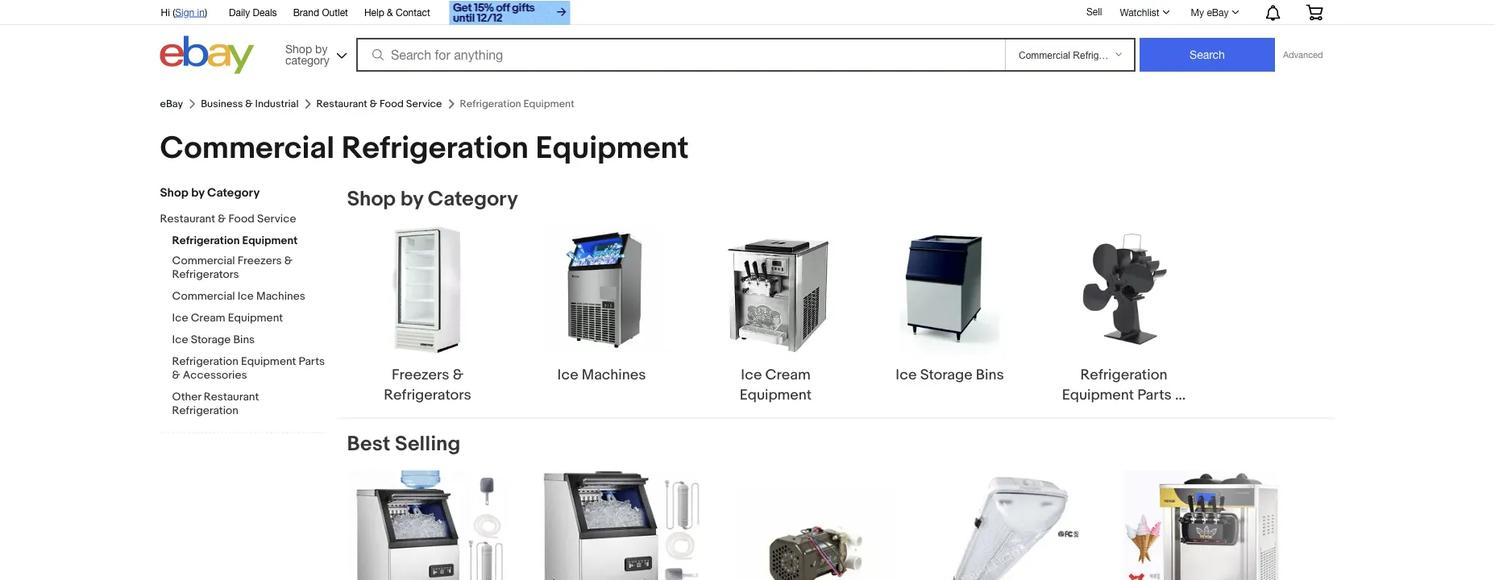 Task type: vqa. For each thing, say whether or not it's contained in the screenshot.
"heavy"
no



Task type: locate. For each thing, give the bounding box(es) containing it.
0 horizontal spatial shop
[[160, 186, 188, 200]]

1 horizontal spatial ebay
[[1207, 6, 1229, 18]]

Search for anything text field
[[359, 39, 1002, 70]]

by inside main content
[[400, 187, 423, 212]]

0 vertical spatial accessories
[[183, 369, 247, 382]]

0 horizontal spatial by
[[191, 186, 204, 200]]

1 horizontal spatial food
[[380, 98, 404, 110]]

& inside account navigation
[[387, 6, 393, 18]]

0 horizontal spatial category
[[207, 186, 260, 200]]

restaurant for restaurant & food service refrigeration equipment commercial freezers & refrigerators commercial ice machines ice cream equipment ice storage bins refrigeration equipment parts & accessories other restaurant refrigeration
[[160, 212, 215, 226]]

restaurant right other
[[204, 391, 259, 404]]

commercial
[[160, 130, 335, 167], [172, 254, 235, 268], [172, 290, 235, 303]]

0 vertical spatial restaurant
[[316, 98, 367, 110]]

1 vertical spatial accessories
[[1082, 406, 1166, 424]]

shop by category for rightmost ice storage bins link
[[347, 187, 518, 212]]

your shopping cart image
[[1305, 4, 1324, 20]]

machines
[[256, 290, 305, 303], [582, 366, 646, 384]]

0 horizontal spatial machines
[[256, 290, 305, 303]]

storage inside restaurant & food service refrigeration equipment commercial freezers & refrigerators commercial ice machines ice cream equipment ice storage bins refrigeration equipment parts & accessories other restaurant refrigeration
[[191, 333, 231, 347]]

none submit inside shop by category banner
[[1140, 38, 1275, 72]]

get an extra 15% off image
[[450, 1, 570, 25]]

ice storage bins link
[[869, 225, 1031, 385], [172, 333, 325, 349]]

ebay inside 'link'
[[1207, 6, 1229, 18]]

category down commercial refrigeration equipment
[[428, 187, 518, 212]]

shop by category
[[160, 186, 260, 200], [347, 187, 518, 212]]

&
[[387, 6, 393, 18], [245, 98, 253, 110], [370, 98, 377, 110], [218, 212, 226, 226], [284, 254, 292, 268], [453, 366, 463, 384], [172, 369, 180, 382], [1175, 386, 1186, 404]]

1 horizontal spatial accessories
[[1082, 406, 1166, 424]]

0 horizontal spatial shop by category
[[160, 186, 260, 200]]

shop inside main content
[[347, 187, 396, 212]]

my ebay link
[[1182, 2, 1247, 22]]

selling
[[395, 432, 460, 457]]

refrigeration
[[342, 130, 529, 167], [172, 234, 240, 248], [172, 355, 239, 369], [1081, 366, 1167, 384], [172, 404, 239, 418]]

shop by category button
[[278, 36, 351, 71]]

ice machines
[[557, 366, 646, 384]]

1 vertical spatial restaurant
[[160, 212, 215, 226]]

by
[[315, 42, 328, 55], [191, 186, 204, 200], [400, 187, 423, 212]]

refrigeration inside the refrigeration equipment parts & accessories
[[1081, 366, 1167, 384]]

commercial down 'business & industrial' link
[[160, 130, 335, 167]]

primelights pl-vt4-p-2led44w removable lamp image
[[927, 472, 1089, 580]]

0 vertical spatial parts
[[299, 355, 325, 369]]

freezers & refrigerators link
[[347, 225, 508, 405]]

freezers
[[238, 254, 282, 268], [392, 366, 449, 384]]

advanced link
[[1275, 39, 1331, 71]]

0 vertical spatial machines
[[256, 290, 305, 303]]

2 horizontal spatial shop
[[347, 187, 396, 212]]

shop by category for commercial ice machines link
[[160, 186, 260, 200]]

commercial ice machines link
[[172, 290, 325, 305]]

deals
[[253, 6, 277, 18]]

industrial
[[255, 98, 299, 110]]

service for restaurant & food service
[[406, 98, 442, 110]]

refrigeration equipment parts & accessories image
[[1060, 225, 1188, 354]]

shop by category
[[285, 42, 329, 66]]

food for restaurant & food service
[[380, 98, 404, 110]]

)
[[205, 6, 207, 18]]

sign
[[175, 6, 194, 18]]

1 horizontal spatial shop by category
[[347, 187, 518, 212]]

1 horizontal spatial service
[[406, 98, 442, 110]]

food up commercial refrigeration equipment
[[380, 98, 404, 110]]

0 horizontal spatial accessories
[[183, 369, 247, 382]]

ice cream equipment link
[[695, 225, 856, 405], [172, 312, 325, 327]]

0 horizontal spatial parts
[[299, 355, 325, 369]]

2 horizontal spatial by
[[400, 187, 423, 212]]

my ebay
[[1191, 6, 1229, 18]]

restaurant & food service link
[[316, 98, 442, 110], [160, 212, 313, 228]]

restaurant down category
[[316, 98, 367, 110]]

1 vertical spatial food
[[228, 212, 255, 226]]

0 vertical spatial refrigerators
[[172, 268, 239, 282]]

food inside restaurant & food service refrigeration equipment commercial freezers & refrigerators commercial ice machines ice cream equipment ice storage bins refrigeration equipment parts & accessories other restaurant refrigeration
[[228, 212, 255, 226]]

0 vertical spatial cream
[[191, 312, 225, 325]]

1 vertical spatial machines
[[582, 366, 646, 384]]

2 vertical spatial restaurant
[[204, 391, 259, 404]]

main content
[[337, 187, 1335, 580]]

& inside freezers & refrigerators
[[453, 366, 463, 384]]

ice cream equipment link inside main content
[[695, 225, 856, 405]]

0 horizontal spatial storage
[[191, 333, 231, 347]]

category
[[207, 186, 260, 200], [428, 187, 518, 212]]

bins inside restaurant & food service refrigeration equipment commercial freezers & refrigerators commercial ice machines ice cream equipment ice storage bins refrigeration equipment parts & accessories other restaurant refrigeration
[[233, 333, 255, 347]]

None submit
[[1140, 38, 1275, 72]]

1 vertical spatial service
[[257, 212, 296, 226]]

outlet
[[322, 6, 348, 18]]

shop
[[285, 42, 312, 55], [160, 186, 188, 200], [347, 187, 396, 212]]

2 vertical spatial commercial
[[172, 290, 235, 303]]

parts
[[299, 355, 325, 369], [1138, 386, 1172, 404]]

0 horizontal spatial refrigerators
[[172, 268, 239, 282]]

0 vertical spatial commercial
[[160, 130, 335, 167]]

1 horizontal spatial refrigerators
[[384, 386, 471, 404]]

restaurant
[[316, 98, 367, 110], [160, 212, 215, 226], [204, 391, 259, 404]]

1 horizontal spatial bins
[[976, 366, 1004, 384]]

cream inside restaurant & food service refrigeration equipment commercial freezers & refrigerators commercial ice machines ice cream equipment ice storage bins refrigeration equipment parts & accessories other restaurant refrigeration
[[191, 312, 225, 325]]

service inside restaurant & food service refrigeration equipment commercial freezers & refrigerators commercial ice machines ice cream equipment ice storage bins refrigeration equipment parts & accessories other restaurant refrigeration
[[257, 212, 296, 226]]

service up the commercial freezers & refrigerators link
[[257, 212, 296, 226]]

advanced
[[1283, 50, 1323, 60]]

1 horizontal spatial ice cream equipment link
[[695, 225, 856, 405]]

ice cream equipment image
[[719, 225, 833, 354]]

shop by category banner
[[152, 0, 1335, 78]]

0 vertical spatial freezers
[[238, 254, 282, 268]]

parts inside restaurant & food service refrigeration equipment commercial freezers & refrigerators commercial ice machines ice cream equipment ice storage bins refrigeration equipment parts & accessories other restaurant refrigeration
[[299, 355, 325, 369]]

0 horizontal spatial bins
[[233, 333, 255, 347]]

service
[[406, 98, 442, 110], [257, 212, 296, 226]]

refrigerators up selling at left
[[384, 386, 471, 404]]

hi
[[161, 6, 170, 18]]

1 vertical spatial ebay
[[160, 98, 183, 110]]

storage inside main content
[[920, 366, 973, 384]]

1 horizontal spatial refrigeration equipment parts & accessories link
[[1043, 225, 1205, 424]]

1 horizontal spatial storage
[[920, 366, 973, 384]]

vevor bjh288sr1b-z countertop soft serve machine ice cream/frozen yogurt maker image
[[1121, 470, 1282, 580]]

1 horizontal spatial category
[[428, 187, 518, 212]]

0 vertical spatial restaurant & food service link
[[316, 98, 442, 110]]

freezers up selling at left
[[392, 366, 449, 384]]

1 horizontal spatial restaurant & food service link
[[316, 98, 442, 110]]

storage
[[191, 333, 231, 347], [920, 366, 973, 384]]

refrigerators up commercial ice machines link
[[172, 268, 239, 282]]

1 vertical spatial bins
[[976, 366, 1004, 384]]

category inside main content
[[428, 187, 518, 212]]

sell link
[[1079, 6, 1109, 17]]

0 horizontal spatial food
[[228, 212, 255, 226]]

ebay
[[1207, 6, 1229, 18], [160, 98, 183, 110]]

ice storage bins
[[896, 366, 1004, 384]]

1 vertical spatial cream
[[765, 366, 811, 384]]

commercial down the commercial freezers & refrigerators link
[[172, 290, 235, 303]]

1 horizontal spatial by
[[315, 42, 328, 55]]

0 vertical spatial ebay
[[1207, 6, 1229, 18]]

freezers inside restaurant & food service refrigeration equipment commercial freezers & refrigerators commercial ice machines ice cream equipment ice storage bins refrigeration equipment parts & accessories other restaurant refrigeration
[[238, 254, 282, 268]]

account navigation
[[152, 0, 1335, 27]]

ebay left business
[[160, 98, 183, 110]]

food for restaurant & food service refrigeration equipment commercial freezers & refrigerators commercial ice machines ice cream equipment ice storage bins refrigeration equipment parts & accessories other restaurant refrigeration
[[228, 212, 255, 226]]

restaurant up the commercial freezers & refrigerators link
[[160, 212, 215, 226]]

1 vertical spatial storage
[[920, 366, 973, 384]]

daily deals link
[[229, 4, 277, 22]]

1 vertical spatial freezers
[[392, 366, 449, 384]]

best
[[347, 432, 390, 457]]

help & contact link
[[364, 4, 430, 22]]

shop for rightmost ice storage bins link
[[347, 187, 396, 212]]

freezers up commercial ice machines link
[[238, 254, 282, 268]]

equipment
[[536, 130, 689, 167], [242, 234, 298, 248], [228, 312, 283, 325], [241, 355, 296, 369], [740, 386, 812, 404], [1062, 386, 1134, 404]]

1 horizontal spatial freezers
[[392, 366, 449, 384]]

freezers & refrigerators
[[384, 366, 471, 404]]

ice
[[238, 290, 254, 303], [172, 312, 188, 325], [172, 333, 188, 347], [557, 366, 579, 384], [741, 366, 762, 384], [896, 366, 917, 384]]

1 horizontal spatial shop
[[285, 42, 312, 55]]

service up commercial refrigeration equipment
[[406, 98, 442, 110]]

1 vertical spatial restaurant & food service link
[[160, 212, 313, 228]]

cream
[[191, 312, 225, 325], [765, 366, 811, 384]]

bins
[[233, 333, 255, 347], [976, 366, 1004, 384]]

equipment inside the refrigeration equipment parts & accessories
[[1062, 386, 1134, 404]]

category up the commercial freezers & refrigerators link
[[207, 186, 260, 200]]

1 horizontal spatial machines
[[582, 366, 646, 384]]

accessories inside the refrigeration equipment parts & accessories
[[1082, 406, 1166, 424]]

0 vertical spatial food
[[380, 98, 404, 110]]

refrigeration equipment parts & accessories link
[[1043, 225, 1205, 424], [172, 355, 325, 384]]

business & industrial link
[[201, 98, 299, 110]]

freezers & refrigerators image
[[387, 225, 468, 354]]

food up the commercial freezers & refrigerators link
[[228, 212, 255, 226]]

restaurant & food service link up the commercial freezers & refrigerators link
[[160, 212, 313, 228]]

food
[[380, 98, 404, 110], [228, 212, 255, 226]]

0 vertical spatial storage
[[191, 333, 231, 347]]

help
[[364, 6, 384, 18]]

by for the freezers & refrigerators link at the left of the page
[[400, 187, 423, 212]]

category
[[285, 53, 329, 66]]

built-in commercial ice maker stainless steel restaurant ice cube machine image
[[540, 470, 702, 580]]

accessories
[[183, 369, 247, 382], [1082, 406, 1166, 424]]

0 horizontal spatial freezers
[[238, 254, 282, 268]]

bins inside ice storage bins link
[[976, 366, 1004, 384]]

1 vertical spatial parts
[[1138, 386, 1172, 404]]

1 horizontal spatial parts
[[1138, 386, 1172, 404]]

ebay right my
[[1207, 6, 1229, 18]]

0 vertical spatial service
[[406, 98, 442, 110]]

0 horizontal spatial cream
[[191, 312, 225, 325]]

1 horizontal spatial cream
[[765, 366, 811, 384]]

0 vertical spatial bins
[[233, 333, 255, 347]]

ice cream equipment
[[740, 366, 812, 404]]

by inside shop by category
[[315, 42, 328, 55]]

commercial up commercial ice machines link
[[172, 254, 235, 268]]

commercial refrigeration equipment
[[160, 130, 689, 167]]

0 horizontal spatial service
[[257, 212, 296, 226]]

restaurant & food service link up commercial refrigeration equipment
[[316, 98, 442, 110]]

refrigerators
[[172, 268, 239, 282], [384, 386, 471, 404]]

1 vertical spatial refrigerators
[[384, 386, 471, 404]]



Task type: describe. For each thing, give the bounding box(es) containing it.
0 horizontal spatial refrigeration equipment parts & accessories link
[[172, 355, 325, 384]]

parts inside the refrigeration equipment parts & accessories
[[1138, 386, 1172, 404]]

best selling
[[347, 432, 460, 457]]

shop inside shop by category
[[285, 42, 312, 55]]

by for leftmost restaurant & food service link
[[191, 186, 204, 200]]

service for restaurant & food service refrigeration equipment commercial freezers & refrigerators commercial ice machines ice cream equipment ice storage bins refrigeration equipment parts & accessories other restaurant refrigeration
[[257, 212, 296, 226]]

shop for commercial ice machines link
[[160, 186, 188, 200]]

refrigerators inside restaurant & food service refrigeration equipment commercial freezers & refrigerators commercial ice machines ice cream equipment ice storage bins refrigeration equipment parts & accessories other restaurant refrigeration
[[172, 268, 239, 282]]

& inside the refrigeration equipment parts & accessories
[[1175, 386, 1186, 404]]

machines inside restaurant & food service refrigeration equipment commercial freezers & refrigerators commercial ice machines ice cream equipment ice storage bins refrigeration equipment parts & accessories other restaurant refrigeration
[[256, 290, 305, 303]]

refrigeration equipment parts & accessories link inside main content
[[1043, 225, 1205, 424]]

restaurant & food service refrigeration equipment commercial freezers & refrigerators commercial ice machines ice cream equipment ice storage bins refrigeration equipment parts & accessories other restaurant refrigeration
[[160, 212, 325, 418]]

restaurant & food service
[[316, 98, 442, 110]]

daily
[[229, 6, 250, 18]]

my
[[1191, 6, 1204, 18]]

daily deals
[[229, 6, 277, 18]]

machines inside main content
[[582, 366, 646, 384]]

sell
[[1086, 6, 1102, 17]]

cream inside ice cream equipment
[[765, 366, 811, 384]]

category for commercial ice machines link
[[207, 186, 260, 200]]

restaurant for restaurant & food service
[[316, 98, 367, 110]]

brand outlet
[[293, 6, 348, 18]]

1 vertical spatial commercial
[[172, 254, 235, 268]]

ice inside ice cream equipment
[[741, 366, 762, 384]]

1 horizontal spatial ice storage bins link
[[869, 225, 1031, 385]]

0 horizontal spatial ebay
[[160, 98, 183, 110]]

ice storage bins image
[[885, 225, 1014, 354]]

refrigerators inside main content
[[384, 386, 471, 404]]

commercial freezers & refrigerators link
[[172, 254, 325, 283]]

0 horizontal spatial ice storage bins link
[[172, 333, 325, 349]]

hi ( sign in )
[[161, 6, 207, 18]]

ice machines link
[[521, 225, 682, 385]]

refrigeration equipment parts & accessories
[[1062, 366, 1186, 424]]

other restaurant refrigeration link
[[172, 391, 325, 420]]

brand
[[293, 6, 319, 18]]

business
[[201, 98, 243, 110]]

freezers inside freezers & refrigerators
[[392, 366, 449, 384]]

accessories inside restaurant & food service refrigeration equipment commercial freezers & refrigerators commercial ice machines ice cream equipment ice storage bins refrigeration equipment parts & accessories other restaurant refrigeration
[[183, 369, 247, 382]]

business & industrial
[[201, 98, 299, 110]]

brand outlet link
[[293, 4, 348, 22]]

category for rightmost ice storage bins link
[[428, 187, 518, 212]]

0 horizontal spatial restaurant & food service link
[[160, 212, 313, 228]]

main content containing shop by category
[[337, 187, 1335, 580]]

ice machines image
[[537, 225, 666, 354]]

other
[[172, 391, 201, 404]]

sign in link
[[175, 6, 205, 18]]

in
[[197, 6, 205, 18]]

(
[[173, 6, 175, 18]]

hoshizaki s-0730 motor pump assembly image
[[734, 486, 895, 580]]

ebay link
[[160, 98, 183, 110]]

contact
[[396, 6, 430, 18]]

commercial ice maker machine 110lbs stainless steel restaurant ice cube making image
[[347, 470, 508, 580]]

help & contact
[[364, 6, 430, 18]]

watchlist
[[1120, 6, 1160, 18]]

0 horizontal spatial ice cream equipment link
[[172, 312, 325, 327]]

watchlist link
[[1111, 2, 1177, 22]]



